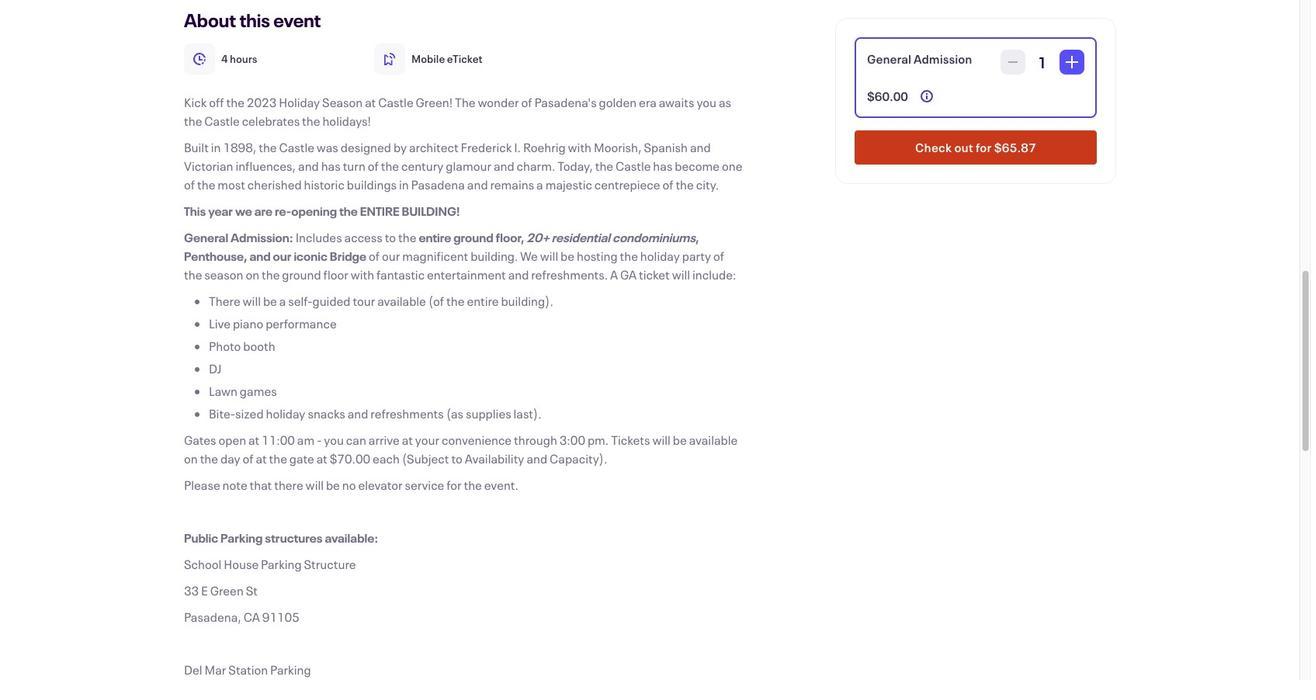 Task type: describe. For each thing, give the bounding box(es) containing it.
eticket
[[447, 51, 483, 66]]

season
[[322, 94, 363, 110]]

4
[[221, 51, 228, 66]]

available inside there will be a self-guided tour available (of the entire building). live piano performance photo booth dj lawn games bite-sized holiday snacks and refreshments (as supplies last).
[[377, 293, 426, 309]]

that
[[250, 477, 272, 493]]

kick
[[184, 94, 207, 110]]

victorian
[[184, 158, 233, 174]]

penthouse,
[[184, 248, 247, 264]]

entire inside there will be a self-guided tour available (of the entire building). live piano performance photo booth dj lawn games bite-sized holiday snacks and refreshments (as supplies last).
[[467, 293, 499, 309]]

one
[[722, 158, 742, 174]]

party
[[682, 248, 711, 264]]

of up include:
[[713, 248, 724, 264]]

each
[[373, 450, 400, 467]]

and inside there will be a self-guided tour available (of the entire building). live piano performance photo booth dj lawn games bite-sized holiday snacks and refreshments (as supplies last).
[[348, 405, 368, 422]]

green
[[210, 582, 244, 599]]

mobile
[[411, 51, 445, 66]]

0 vertical spatial in
[[211, 139, 221, 155]]

piano
[[233, 315, 263, 331]]

and up become
[[690, 139, 711, 155]]

be inside of our magnificent building. we will be hosting the holiday party of the season on the ground floor with fantastic entertainment and refreshments. a ga ticket will include:
[[561, 248, 574, 264]]

arrive
[[369, 432, 400, 448]]

includes
[[296, 229, 342, 245]]

turn
[[343, 158, 365, 174]]

4 hours
[[221, 51, 257, 66]]

architect
[[409, 139, 458, 155]]

3:00
[[559, 432, 585, 448]]

1 has from the left
[[321, 158, 341, 174]]

the up ga
[[620, 248, 638, 264]]

we
[[520, 248, 538, 264]]

house
[[224, 556, 259, 572]]

access
[[344, 229, 383, 245]]

event
[[273, 8, 321, 33]]

hosting
[[577, 248, 618, 264]]

entertainment
[[427, 266, 506, 283]]

general
[[184, 229, 228, 245]]

91105
[[262, 609, 300, 625]]

a inside built in 1898, the castle was designed by architect frederick i. roehrig with moorish, spanish and victorian influences, and has turn of the century glamour and charm. today, the castle has become one of the most cherished historic buildings in pasadena and remains a majestic centrepiece of the city.
[[536, 176, 543, 193]]

cherished
[[247, 176, 302, 193]]

you inside kick off the 2023 holiday season at castle green! the wonder of pasadena's golden era awaits you as the castle celebrates the holidays!
[[697, 94, 717, 110]]

last).
[[514, 405, 542, 422]]

this
[[239, 8, 270, 33]]

1 vertical spatial in
[[399, 176, 409, 193]]

admission:
[[231, 229, 293, 245]]

mar
[[205, 661, 226, 678]]

off
[[209, 94, 224, 110]]

the down 11:00
[[269, 450, 287, 467]]

ground inside of our magnificent building. we will be hosting the holiday party of the season on the ground floor with fantastic entertainment and refreshments. a ga ticket will include:
[[282, 266, 321, 283]]

photo
[[209, 338, 241, 354]]

and inside gates open at 11:00 am - you can arrive at your convenience through 3:00 pm. tickets will be available on the day of at the gate at $70.00 each (subject to availability and capacity).
[[527, 450, 547, 467]]

the right for
[[464, 477, 482, 493]]

be left the no
[[326, 477, 340, 493]]

2 has from the left
[[653, 158, 673, 174]]

1898,
[[223, 139, 256, 155]]

general admission: includes access to the entire ground floor, 20+ residential condominiums
[[184, 229, 696, 245]]

majestic
[[545, 176, 592, 193]]

floor
[[323, 266, 348, 283]]

iconic
[[294, 248, 328, 264]]

del mar station parking
[[184, 661, 311, 678]]

open
[[218, 432, 246, 448]]

ga
[[620, 266, 637, 283]]

the down become
[[676, 176, 694, 193]]

spanish
[[644, 139, 688, 155]]

moorish,
[[594, 139, 642, 155]]

tickets
[[611, 432, 650, 448]]

33
[[184, 582, 199, 599]]

the down by
[[381, 158, 399, 174]]

there
[[274, 477, 303, 493]]

-
[[317, 432, 322, 448]]

gate
[[289, 450, 314, 467]]

self-
[[288, 293, 312, 309]]

on inside gates open at 11:00 am - you can arrive at your convenience through 3:00 pm. tickets will be available on the day of at the gate at $70.00 each (subject to availability and capacity).
[[184, 450, 198, 467]]

pasadena's
[[534, 94, 597, 110]]

available:
[[325, 529, 378, 546]]

of down spanish
[[662, 176, 673, 193]]

will down party
[[672, 266, 690, 283]]

about this event
[[184, 8, 321, 33]]

guided
[[312, 293, 350, 309]]

entire
[[360, 203, 400, 219]]

the down holiday
[[302, 113, 320, 129]]

about
[[184, 8, 236, 33]]

and up the historic
[[298, 158, 319, 174]]

with inside of our magnificent building. we will be hosting the holiday party of the season on the ground floor with fantastic entertainment and refreshments. a ga ticket will include:
[[351, 266, 374, 283]]

capacity).
[[550, 450, 607, 467]]

charm.
[[517, 158, 555, 174]]

a
[[610, 266, 618, 283]]

the down gates
[[200, 450, 218, 467]]

public parking structures available:
[[184, 529, 378, 546]]

the down penthouse,
[[184, 266, 202, 283]]

dj
[[209, 360, 222, 376]]

the up the access
[[339, 203, 358, 219]]

11:00
[[262, 432, 295, 448]]

the down the moorish,
[[595, 158, 613, 174]]

roehrig
[[523, 139, 566, 155]]

building!
[[402, 203, 460, 219]]

am
[[297, 432, 315, 448]]

st
[[246, 582, 258, 599]]

2 vertical spatial parking
[[270, 661, 311, 678]]

,
[[696, 229, 699, 245]]

kick off the 2023 holiday season at castle green! the wonder of pasadena's golden era awaits you as the castle celebrates the holidays!
[[184, 94, 731, 129]]

20+
[[527, 229, 549, 245]]

at inside kick off the 2023 holiday season at castle green! the wonder of pasadena's golden era awaits you as the castle celebrates the holidays!
[[365, 94, 376, 110]]

e
[[201, 582, 208, 599]]

remains
[[490, 176, 534, 193]]

convenience
[[442, 432, 512, 448]]

historic
[[304, 176, 345, 193]]

magnificent
[[402, 248, 468, 264]]

event.
[[484, 477, 518, 493]]

at left your
[[402, 432, 413, 448]]

and inside , penthouse, and our iconic bridge
[[249, 248, 271, 264]]

built
[[184, 139, 209, 155]]

service
[[405, 477, 444, 493]]

the right off
[[226, 94, 244, 110]]

your
[[415, 432, 439, 448]]

opening
[[291, 203, 337, 219]]

become
[[675, 158, 720, 174]]

influences,
[[236, 158, 296, 174]]



Task type: locate. For each thing, give the bounding box(es) containing it.
on
[[246, 266, 259, 283], [184, 450, 198, 467]]

be inside gates open at 11:00 am - you can arrive at your convenience through 3:00 pm. tickets will be available on the day of at the gate at $70.00 each (subject to availability and capacity).
[[673, 432, 687, 448]]

are
[[254, 203, 273, 219]]

the
[[455, 94, 476, 110]]

season
[[204, 266, 243, 283]]

0 horizontal spatial on
[[184, 450, 198, 467]]

holiday up ticket
[[640, 248, 680, 264]]

(of
[[428, 293, 444, 309]]

our inside of our magnificent building. we will be hosting the holiday party of the season on the ground floor with fantastic entertainment and refreshments. a ga ticket will include:
[[382, 248, 400, 264]]

has down the was
[[321, 158, 341, 174]]

refreshments.
[[531, 266, 608, 283]]

pasadena,
[[184, 609, 241, 625]]

1 vertical spatial to
[[451, 450, 462, 467]]

on inside of our magnificent building. we will be hosting the holiday party of the season on the ground floor with fantastic entertainment and refreshments. a ga ticket will include:
[[246, 266, 259, 283]]

a inside there will be a self-guided tour available (of the entire building). live piano performance photo booth dj lawn games bite-sized holiday snacks and refreshments (as supplies last).
[[279, 293, 286, 309]]

castle left green!
[[378, 94, 413, 110]]

0 vertical spatial ground
[[454, 229, 493, 245]]

will right we
[[540, 248, 558, 264]]

1 horizontal spatial available
[[689, 432, 738, 448]]

castle up the centrepiece
[[616, 158, 651, 174]]

and down glamour
[[467, 176, 488, 193]]

of inside gates open at 11:00 am - you can arrive at your convenience through 3:00 pm. tickets will be available on the day of at the gate at $70.00 each (subject to availability and capacity).
[[243, 450, 254, 467]]

through
[[514, 432, 557, 448]]

building).
[[501, 293, 553, 309]]

century
[[401, 158, 444, 174]]

a down charm.
[[536, 176, 543, 193]]

station
[[228, 661, 268, 678]]

and down we
[[508, 266, 529, 283]]

wonder
[[478, 94, 519, 110]]

with up "today,"
[[568, 139, 592, 155]]

our down admission:
[[273, 248, 292, 264]]

booth
[[243, 338, 275, 354]]

0 horizontal spatial entire
[[419, 229, 451, 245]]

0 vertical spatial on
[[246, 266, 259, 283]]

will inside gates open at 11:00 am - you can arrive at your convenience through 3:00 pm. tickets will be available on the day of at the gate at $70.00 each (subject to availability and capacity).
[[652, 432, 671, 448]]

holiday
[[279, 94, 320, 110]]

0 vertical spatial holiday
[[640, 248, 680, 264]]

will right there
[[306, 477, 324, 493]]

1 vertical spatial parking
[[261, 556, 302, 572]]

supplies
[[466, 405, 511, 422]]

games
[[240, 383, 277, 399]]

0 vertical spatial parking
[[221, 529, 263, 546]]

our inside , penthouse, and our iconic bridge
[[273, 248, 292, 264]]

of down the access
[[369, 248, 380, 264]]

please
[[184, 477, 220, 493]]

availability
[[465, 450, 524, 467]]

0 vertical spatial available
[[377, 293, 426, 309]]

be
[[561, 248, 574, 264], [263, 293, 277, 309], [673, 432, 687, 448], [326, 477, 340, 493]]

1 our from the left
[[273, 248, 292, 264]]

0 vertical spatial entire
[[419, 229, 451, 245]]

tour
[[353, 293, 375, 309]]

holidays!
[[322, 113, 371, 129]]

will right tickets
[[652, 432, 671, 448]]

era
[[639, 94, 657, 110]]

to up for
[[451, 450, 462, 467]]

frederick
[[461, 139, 512, 155]]

ground up building.
[[454, 229, 493, 245]]

holiday inside of our magnificent building. we will be hosting the holiday party of the season on the ground floor with fantastic entertainment and refreshments. a ga ticket will include:
[[640, 248, 680, 264]]

bite-
[[209, 405, 235, 422]]

1 horizontal spatial ground
[[454, 229, 493, 245]]

there
[[209, 293, 240, 309]]

on down gates
[[184, 450, 198, 467]]

castle
[[378, 94, 413, 110], [204, 113, 240, 129], [279, 139, 314, 155], [616, 158, 651, 174]]

residential
[[552, 229, 610, 245]]

parking right the station
[[270, 661, 311, 678]]

of up buildings
[[368, 158, 379, 174]]

floor,
[[496, 229, 524, 245]]

0 vertical spatial with
[[568, 139, 592, 155]]

and down admission:
[[249, 248, 271, 264]]

1 vertical spatial holiday
[[266, 405, 305, 422]]

1 vertical spatial on
[[184, 450, 198, 467]]

in right built
[[211, 139, 221, 155]]

ground
[[454, 229, 493, 245], [282, 266, 321, 283]]

0 horizontal spatial holiday
[[266, 405, 305, 422]]

1 horizontal spatial has
[[653, 158, 673, 174]]

on right season
[[246, 266, 259, 283]]

and up remains
[[494, 158, 514, 174]]

2023
[[247, 94, 277, 110]]

and down the through
[[527, 450, 547, 467]]

entire up magnificent
[[419, 229, 451, 245]]

$70.00
[[330, 450, 370, 467]]

you left as
[[697, 94, 717, 110]]

bridge
[[330, 248, 366, 264]]

parking up house
[[221, 529, 263, 546]]

re-
[[275, 203, 291, 219]]

at down 11:00
[[256, 450, 267, 467]]

0 horizontal spatial available
[[377, 293, 426, 309]]

the inside there will be a self-guided tour available (of the entire building). live piano performance photo booth dj lawn games bite-sized holiday snacks and refreshments (as supplies last).
[[446, 293, 465, 309]]

and
[[690, 139, 711, 155], [298, 158, 319, 174], [494, 158, 514, 174], [467, 176, 488, 193], [249, 248, 271, 264], [508, 266, 529, 283], [348, 405, 368, 422], [527, 450, 547, 467]]

1 vertical spatial you
[[324, 432, 344, 448]]

with
[[568, 139, 592, 155], [351, 266, 374, 283]]

1 horizontal spatial with
[[568, 139, 592, 155]]

structures
[[265, 529, 323, 546]]

the down kick
[[184, 113, 202, 129]]

snacks
[[308, 405, 345, 422]]

entire down 'entertainment'
[[467, 293, 499, 309]]

i.
[[514, 139, 521, 155]]

at
[[365, 94, 376, 110], [248, 432, 259, 448], [402, 432, 413, 448], [256, 450, 267, 467], [316, 450, 327, 467]]

condominiums
[[612, 229, 696, 245]]

mobile eticket
[[411, 51, 483, 66]]

1 horizontal spatial you
[[697, 94, 717, 110]]

was
[[317, 139, 338, 155]]

the up magnificent
[[398, 229, 416, 245]]

and inside of our magnificent building. we will be hosting the holiday party of the season on the ground floor with fantastic entertainment and refreshments. a ga ticket will include:
[[508, 266, 529, 283]]

be up refreshments.
[[561, 248, 574, 264]]

parking down public parking structures available:
[[261, 556, 302, 572]]

in down century
[[399, 176, 409, 193]]

1 horizontal spatial holiday
[[640, 248, 680, 264]]

gates
[[184, 432, 216, 448]]

holiday
[[640, 248, 680, 264], [266, 405, 305, 422]]

ticket
[[639, 266, 670, 283]]

1 horizontal spatial to
[[451, 450, 462, 467]]

of down victorian
[[184, 176, 195, 193]]

ground down iconic
[[282, 266, 321, 283]]

ca
[[244, 609, 260, 625]]

of right day in the bottom left of the page
[[243, 450, 254, 467]]

structure
[[304, 556, 356, 572]]

lawn
[[209, 383, 238, 399]]

will inside there will be a self-guided tour available (of the entire building). live piano performance photo booth dj lawn games bite-sized holiday snacks and refreshments (as supplies last).
[[243, 293, 261, 309]]

has down spanish
[[653, 158, 673, 174]]

note
[[222, 477, 247, 493]]

33 e green st
[[184, 582, 258, 599]]

1 vertical spatial available
[[689, 432, 738, 448]]

0 horizontal spatial our
[[273, 248, 292, 264]]

most
[[218, 176, 245, 193]]

0 vertical spatial you
[[697, 94, 717, 110]]

0 horizontal spatial has
[[321, 158, 341, 174]]

1 vertical spatial a
[[279, 293, 286, 309]]

at right season
[[365, 94, 376, 110]]

at down -
[[316, 450, 327, 467]]

to right the access
[[385, 229, 396, 245]]

1 horizontal spatial entire
[[467, 293, 499, 309]]

at right the open
[[248, 432, 259, 448]]

centrepiece
[[594, 176, 660, 193]]

0 horizontal spatial with
[[351, 266, 374, 283]]

1 vertical spatial with
[[351, 266, 374, 283]]

pasadena, ca 91105
[[184, 609, 300, 625]]

be right tickets
[[673, 432, 687, 448]]

the up influences,
[[259, 139, 277, 155]]

a left the self-
[[279, 293, 286, 309]]

our
[[273, 248, 292, 264], [382, 248, 400, 264]]

of right wonder
[[521, 94, 532, 110]]

green!
[[416, 94, 453, 110]]

1 vertical spatial entire
[[467, 293, 499, 309]]

with inside built in 1898, the castle was designed by architect frederick i. roehrig with moorish, spanish and victorian influences, and has turn of the century glamour and charm. today, the castle has become one of the most cherished historic buildings in pasadena and remains a majestic centrepiece of the city.
[[568, 139, 592, 155]]

, penthouse, and our iconic bridge
[[184, 229, 699, 264]]

be inside there will be a self-guided tour available (of the entire building). live piano performance photo booth dj lawn games bite-sized holiday snacks and refreshments (as supplies last).
[[263, 293, 277, 309]]

and up can
[[348, 405, 368, 422]]

0 horizontal spatial ground
[[282, 266, 321, 283]]

0 horizontal spatial you
[[324, 432, 344, 448]]

2 our from the left
[[382, 248, 400, 264]]

the right (of
[[446, 293, 465, 309]]

available inside gates open at 11:00 am - you can arrive at your convenience through 3:00 pm. tickets will be available on the day of at the gate at $70.00 each (subject to availability and capacity).
[[689, 432, 738, 448]]

0 horizontal spatial to
[[385, 229, 396, 245]]

our up fantastic
[[382, 248, 400, 264]]

0 vertical spatial to
[[385, 229, 396, 245]]

with down bridge
[[351, 266, 374, 283]]

refreshments
[[371, 405, 444, 422]]

the down admission:
[[262, 266, 280, 283]]

1 horizontal spatial our
[[382, 248, 400, 264]]

0 horizontal spatial a
[[279, 293, 286, 309]]

1 horizontal spatial on
[[246, 266, 259, 283]]

holiday inside there will be a self-guided tour available (of the entire building). live piano performance photo booth dj lawn games bite-sized holiday snacks and refreshments (as supplies last).
[[266, 405, 305, 422]]

to inside gates open at 11:00 am - you can arrive at your convenience through 3:00 pm. tickets will be available on the day of at the gate at $70.00 each (subject to availability and capacity).
[[451, 450, 462, 467]]

a
[[536, 176, 543, 193], [279, 293, 286, 309]]

castle down off
[[204, 113, 240, 129]]

you inside gates open at 11:00 am - you can arrive at your convenience through 3:00 pm. tickets will be available on the day of at the gate at $70.00 each (subject to availability and capacity).
[[324, 432, 344, 448]]

1 vertical spatial ground
[[282, 266, 321, 283]]

be left the self-
[[263, 293, 277, 309]]

1 horizontal spatial a
[[536, 176, 543, 193]]

as
[[719, 94, 731, 110]]

will up 'piano'
[[243, 293, 261, 309]]

no
[[342, 477, 356, 493]]

will
[[540, 248, 558, 264], [672, 266, 690, 283], [243, 293, 261, 309], [652, 432, 671, 448], [306, 477, 324, 493]]

you right -
[[324, 432, 344, 448]]

city.
[[696, 176, 719, 193]]

of inside kick off the 2023 holiday season at castle green! the wonder of pasadena's golden era awaits you as the castle celebrates the holidays!
[[521, 94, 532, 110]]

pasadena
[[411, 176, 465, 193]]

0 vertical spatial a
[[536, 176, 543, 193]]

0 horizontal spatial in
[[211, 139, 221, 155]]

1 horizontal spatial in
[[399, 176, 409, 193]]

the down victorian
[[197, 176, 215, 193]]

holiday up 11:00
[[266, 405, 305, 422]]

you
[[697, 94, 717, 110], [324, 432, 344, 448]]

can
[[346, 432, 366, 448]]

castle left the was
[[279, 139, 314, 155]]



Task type: vqa. For each thing, say whether or not it's contained in the screenshot.
the bottom entire
yes



